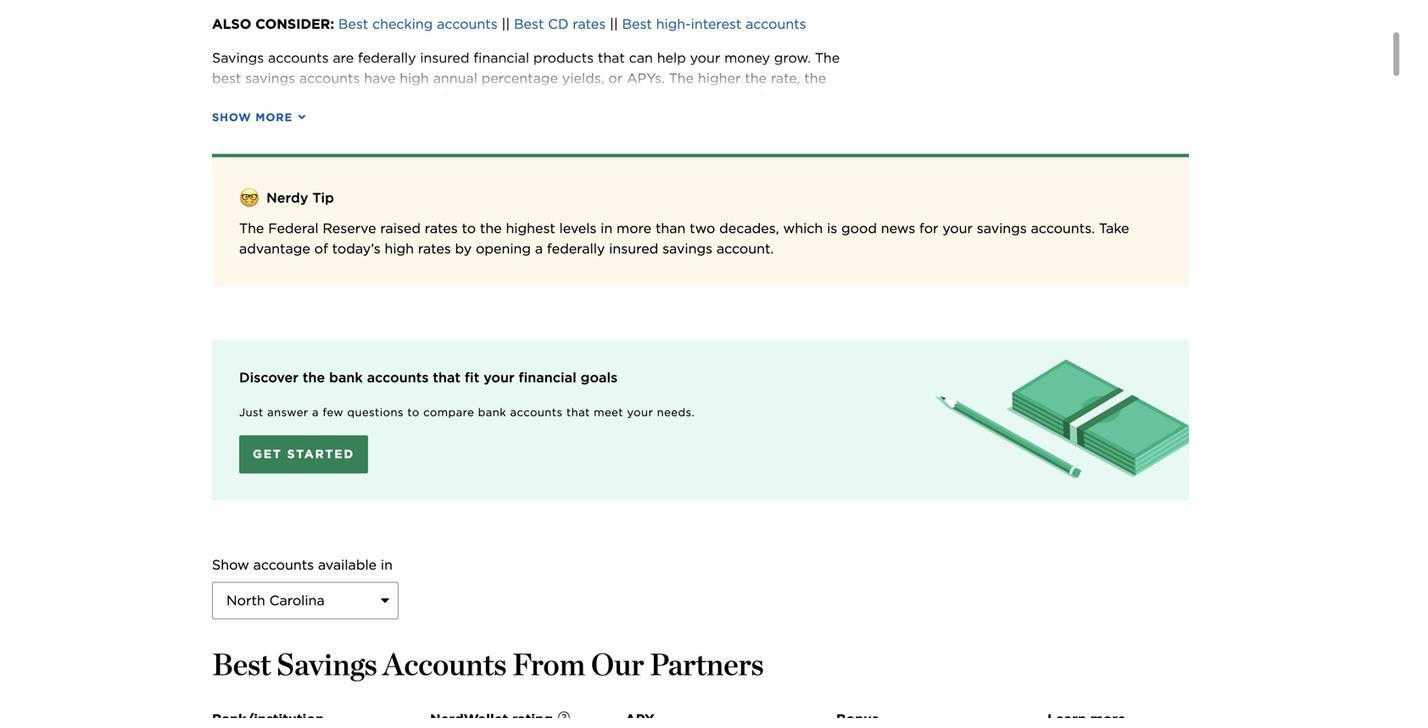 Task type: describe. For each thing, give the bounding box(es) containing it.
goals
[[581, 370, 618, 386]]

1 horizontal spatial money
[[725, 50, 770, 66]]

0 vertical spatial have
[[364, 70, 396, 87]]

show accounts available in
[[212, 557, 393, 574]]

the up "few"
[[303, 370, 325, 386]]

more inside the federal reserve raised rates to the highest levels in more than two decades, which is good news for your savings accounts. take advantage of today's high rates by opening a federally insured savings account.
[[617, 220, 652, 237]]

today's
[[332, 241, 381, 257]]

from
[[513, 647, 585, 683]]

a inside the federal reserve raised rates to the highest levels in more than two decades, which is good news for your savings accounts. take advantage of today's high rates by opening a federally insured savings account.
[[535, 241, 543, 257]]

🤓 nerdy tip
[[239, 186, 334, 210]]

answer
[[267, 406, 309, 419]]

levels
[[560, 220, 597, 237]]

1 horizontal spatial that
[[567, 406, 590, 419]]

two
[[690, 220, 716, 237]]

checking
[[372, 16, 433, 32]]

for
[[920, 220, 939, 237]]

the right "rate,"
[[805, 70, 827, 87]]

rate,
[[771, 70, 801, 87]]

available
[[318, 557, 377, 574]]

show for show accounts available in
[[212, 557, 249, 574]]

high-
[[656, 16, 691, 32]]

best
[[212, 70, 241, 87]]

best checking accounts link
[[338, 16, 498, 32]]

5.27%.
[[758, 90, 800, 107]]

just answer a few questions to compare bank accounts that meet your needs.
[[239, 406, 695, 419]]

🤓
[[239, 186, 260, 210]]

insured inside the federal reserve raised rates to the highest levels in more than two decades, which is good news for your savings accounts. take advantage of today's high rates by opening a federally insured savings account.
[[609, 241, 659, 257]]

or
[[609, 70, 623, 87]]

tip
[[313, 190, 334, 206]]

earn
[[340, 90, 370, 107]]

1 horizontal spatial bank
[[478, 406, 507, 419]]

more inside savings accounts are federally insured financial products that can help your money grow. the best savings accounts have high annual percentage yields, or apys. the higher the rate, the more money you'll earn over time. the products on this page have apys of up to 5.27%.
[[212, 90, 247, 107]]

to for accounts
[[408, 406, 420, 419]]

time.
[[408, 90, 441, 107]]

accounts.
[[1031, 220, 1095, 237]]

2 vertical spatial rates
[[418, 241, 451, 257]]

high inside the federal reserve raised rates to the highest levels in more than two decades, which is good news for your savings accounts. take advantage of today's high rates by opening a federally insured savings account.
[[385, 241, 414, 257]]

your inside the federal reserve raised rates to the highest levels in more than two decades, which is good news for your savings accounts. take advantage of today's high rates by opening a federally insured savings account.
[[943, 220, 973, 237]]

advantage
[[239, 241, 310, 257]]

accounts up you'll
[[299, 70, 360, 87]]

your inside savings accounts are federally insured financial products that can help your money grow. the best savings accounts have high annual percentage yields, or apys. the higher the rate, the more money you'll earn over time. the products on this page have apys of up to 5.27%.
[[690, 50, 721, 66]]

are
[[333, 50, 354, 66]]

highest
[[506, 220, 556, 237]]

is
[[827, 220, 838, 237]]

also consider: best checking accounts || best cd rates || best high-interest accounts
[[212, 16, 807, 32]]

show for show more
[[212, 111, 252, 124]]

over
[[374, 90, 403, 107]]

get started link
[[239, 436, 368, 474]]

savings accounts are federally insured financial products that can help your money grow. the best savings accounts have high annual percentage yields, or apys. the higher the rate, the more money you'll earn over time. the products on this page have apys of up to 5.27%.
[[212, 50, 844, 107]]

high inside savings accounts are federally insured financial products that can help your money grow. the best savings accounts have high annual percentage yields, or apys. the higher the rate, the more money you'll earn over time. the products on this page have apys of up to 5.27%.
[[400, 70, 429, 87]]

opening
[[476, 241, 531, 257]]

cd
[[548, 16, 569, 32]]

just
[[239, 406, 264, 419]]

savings inside savings accounts are federally insured financial products that can help your money grow. the best savings accounts have high annual percentage yields, or apys. the higher the rate, the more money you'll earn over time. the products on this page have apys of up to 5.27%.
[[212, 50, 264, 66]]

accounts up questions
[[367, 370, 429, 386]]

annual
[[433, 70, 478, 87]]

in inside the federal reserve raised rates to the highest levels in more than two decades, which is good news for your savings accounts. take advantage of today's high rates by opening a federally insured savings account.
[[601, 220, 613, 237]]

up
[[718, 90, 735, 107]]

discover the bank accounts that fit your financial goals
[[239, 370, 618, 386]]

compare
[[424, 406, 475, 419]]

to inside savings accounts are federally insured financial products that can help your money grow. the best savings accounts have high annual percentage yields, or apys. the higher the rate, the more money you'll earn over time. the products on this page have apys of up to 5.27%.
[[739, 90, 753, 107]]

questions
[[347, 406, 404, 419]]

on
[[538, 90, 555, 107]]

1 vertical spatial rates
[[425, 220, 458, 237]]

the up apys
[[669, 70, 694, 87]]

percentage
[[482, 70, 558, 87]]

this
[[559, 90, 584, 107]]

you'll
[[301, 90, 336, 107]]

to for levels
[[462, 220, 476, 237]]

insured inside savings accounts are federally insured financial products that can help your money grow. the best savings accounts have high annual percentage yields, or apys. the higher the rate, the more money you'll earn over time. the products on this page have apys of up to 5.27%.
[[420, 50, 470, 66]]

1 || from the left
[[502, 16, 510, 32]]

2 || from the left
[[610, 16, 618, 32]]

also
[[212, 16, 252, 32]]

discover
[[239, 370, 299, 386]]

federal
[[268, 220, 319, 237]]

apys
[[661, 90, 696, 107]]

get
[[253, 447, 282, 462]]

apys.
[[627, 70, 665, 87]]

accounts up grow.
[[746, 16, 807, 32]]



Task type: locate. For each thing, give the bounding box(es) containing it.
1 vertical spatial financial
[[519, 370, 577, 386]]

0 horizontal spatial savings
[[212, 50, 264, 66]]

grow.
[[775, 50, 811, 66]]

0 vertical spatial bank
[[329, 370, 363, 386]]

have up over
[[364, 70, 396, 87]]

of down federal
[[314, 241, 328, 257]]

money
[[725, 50, 770, 66], [251, 90, 297, 107]]

0 vertical spatial in
[[601, 220, 613, 237]]

the
[[745, 70, 767, 87], [805, 70, 827, 87], [480, 220, 502, 237], [303, 370, 325, 386]]

more
[[212, 90, 247, 107], [617, 220, 652, 237]]

high
[[400, 70, 429, 87], [385, 241, 414, 257]]

decades,
[[720, 220, 780, 237]]

how are nerdwallet's ratings determined? image
[[546, 701, 583, 719]]

0 vertical spatial federally
[[358, 50, 416, 66]]

1 vertical spatial a
[[312, 406, 319, 419]]

can
[[629, 50, 653, 66]]

0 horizontal spatial have
[[364, 70, 396, 87]]

meet
[[594, 406, 624, 419]]

2 horizontal spatial to
[[739, 90, 753, 107]]

0 vertical spatial insured
[[420, 50, 470, 66]]

the right grow.
[[815, 50, 840, 66]]

nerdy
[[267, 190, 308, 206]]

insured up annual
[[420, 50, 470, 66]]

your right for
[[943, 220, 973, 237]]

||
[[502, 16, 510, 32], [610, 16, 618, 32]]

0 horizontal spatial money
[[251, 90, 297, 107]]

1 vertical spatial products
[[474, 90, 534, 107]]

show more button
[[212, 109, 1190, 126]]

|| left cd
[[502, 16, 510, 32]]

1 vertical spatial of
[[314, 241, 328, 257]]

bank down fit at the left of the page
[[478, 406, 507, 419]]

1 horizontal spatial more
[[617, 220, 652, 237]]

of
[[700, 90, 714, 107], [314, 241, 328, 257]]

take
[[1100, 220, 1130, 237]]

more left than
[[617, 220, 652, 237]]

partners
[[650, 647, 764, 683]]

1 horizontal spatial ||
[[610, 16, 618, 32]]

of inside the federal reserve raised rates to the highest levels in more than two decades, which is good news for your savings accounts. take advantage of today's high rates by opening a federally insured savings account.
[[314, 241, 328, 257]]

0 vertical spatial of
[[700, 90, 714, 107]]

account.
[[717, 241, 774, 257]]

2 show from the top
[[212, 557, 249, 574]]

savings down two
[[663, 241, 713, 257]]

1 horizontal spatial savings
[[663, 241, 713, 257]]

1 vertical spatial bank
[[478, 406, 507, 419]]

in
[[601, 220, 613, 237], [381, 557, 393, 574]]

in right available
[[381, 557, 393, 574]]

that
[[598, 50, 625, 66], [433, 370, 461, 386], [567, 406, 590, 419]]

insured down than
[[609, 241, 659, 257]]

1 vertical spatial federally
[[547, 241, 605, 257]]

0 horizontal spatial more
[[212, 90, 247, 107]]

federally down levels on the top of the page
[[547, 241, 605, 257]]

0 vertical spatial products
[[534, 50, 594, 66]]

federally
[[358, 50, 416, 66], [547, 241, 605, 257]]

1 vertical spatial insured
[[609, 241, 659, 257]]

0 horizontal spatial federally
[[358, 50, 416, 66]]

your up higher
[[690, 50, 721, 66]]

1 vertical spatial savings
[[277, 647, 377, 683]]

2 horizontal spatial that
[[598, 50, 625, 66]]

1 horizontal spatial of
[[700, 90, 714, 107]]

the left "rate,"
[[745, 70, 767, 87]]

1 vertical spatial show
[[212, 557, 249, 574]]

high up time.
[[400, 70, 429, 87]]

the down annual
[[445, 90, 470, 107]]

help
[[657, 50, 686, 66]]

1 show from the top
[[212, 111, 252, 124]]

show inside button
[[212, 111, 252, 124]]

show more
[[212, 111, 293, 124]]

page
[[588, 90, 622, 107]]

0 vertical spatial money
[[725, 50, 770, 66]]

0 vertical spatial high
[[400, 70, 429, 87]]

savings inside savings accounts are federally insured financial products that can help your money grow. the best savings accounts have high annual percentage yields, or apys. the higher the rate, the more money you'll earn over time. the products on this page have apys of up to 5.27%.
[[245, 70, 295, 87]]

more down best
[[212, 90, 247, 107]]

have
[[364, 70, 396, 87], [626, 90, 657, 107]]

1 vertical spatial that
[[433, 370, 461, 386]]

1 vertical spatial to
[[462, 220, 476, 237]]

0 vertical spatial show
[[212, 111, 252, 124]]

0 horizontal spatial savings
[[245, 70, 295, 87]]

federally inside the federal reserve raised rates to the highest levels in more than two decades, which is good news for your savings accounts. take advantage of today's high rates by opening a federally insured savings account.
[[547, 241, 605, 257]]

money up more at the top left
[[251, 90, 297, 107]]

your right the meet
[[627, 406, 654, 419]]

get started
[[253, 447, 355, 462]]

0 vertical spatial rates
[[573, 16, 606, 32]]

more
[[256, 111, 293, 124]]

of left up
[[700, 90, 714, 107]]

best high-interest accounts link
[[622, 16, 807, 32]]

0 vertical spatial that
[[598, 50, 625, 66]]

1 vertical spatial money
[[251, 90, 297, 107]]

than
[[656, 220, 686, 237]]

products
[[534, 50, 594, 66], [474, 90, 534, 107]]

the down 🤓
[[239, 220, 264, 237]]

financial inside savings accounts are federally insured financial products that can help your money grow. the best savings accounts have high annual percentage yields, or apys. the higher the rate, the more money you'll earn over time. the products on this page have apys of up to 5.27%.
[[474, 50, 530, 66]]

1 vertical spatial in
[[381, 557, 393, 574]]

a
[[535, 241, 543, 257], [312, 406, 319, 419]]

savings up more at the top left
[[245, 70, 295, 87]]

best savings accounts from our partners
[[212, 647, 764, 683]]

financial left the "goals"
[[519, 370, 577, 386]]

0 vertical spatial savings
[[245, 70, 295, 87]]

to inside the federal reserve raised rates to the highest levels in more than two decades, which is good news for your savings accounts. take advantage of today's high rates by opening a federally insured savings account.
[[462, 220, 476, 237]]

0 horizontal spatial a
[[312, 406, 319, 419]]

financial up percentage
[[474, 50, 530, 66]]

products down percentage
[[474, 90, 534, 107]]

0 horizontal spatial of
[[314, 241, 328, 257]]

1 horizontal spatial insured
[[609, 241, 659, 257]]

accounts left the meet
[[510, 406, 563, 419]]

a left "few"
[[312, 406, 319, 419]]

that up or
[[598, 50, 625, 66]]

rates
[[573, 16, 606, 32], [425, 220, 458, 237], [418, 241, 451, 257]]

1 horizontal spatial to
[[462, 220, 476, 237]]

the federal reserve raised rates to the highest levels in more than two decades, which is good news for your savings accounts. take advantage of today's high rates by opening a federally insured savings account.
[[239, 220, 1134, 257]]

our
[[591, 647, 644, 683]]

bank up "few"
[[329, 370, 363, 386]]

0 vertical spatial more
[[212, 90, 247, 107]]

started
[[287, 447, 355, 462]]

in right levels on the top of the page
[[601, 220, 613, 237]]

high down raised on the left
[[385, 241, 414, 257]]

show
[[212, 111, 252, 124], [212, 557, 249, 574]]

accounts up annual
[[437, 16, 498, 32]]

yields,
[[562, 70, 605, 87]]

to right up
[[739, 90, 753, 107]]

insured
[[420, 50, 470, 66], [609, 241, 659, 257]]

that inside savings accounts are federally insured financial products that can help your money grow. the best savings accounts have high annual percentage yields, or apys. the higher the rate, the more money you'll earn over time. the products on this page have apys of up to 5.27%.
[[598, 50, 625, 66]]

2 vertical spatial savings
[[663, 241, 713, 257]]

have down apys.
[[626, 90, 657, 107]]

that left the meet
[[567, 406, 590, 419]]

0 horizontal spatial bank
[[329, 370, 363, 386]]

good
[[842, 220, 877, 237]]

financial
[[474, 50, 530, 66], [519, 370, 577, 386]]

to up the by
[[462, 220, 476, 237]]

1 horizontal spatial federally
[[547, 241, 605, 257]]

0 vertical spatial to
[[739, 90, 753, 107]]

your right fit at the left of the page
[[484, 370, 515, 386]]

federally down checking at left top
[[358, 50, 416, 66]]

accounts
[[437, 16, 498, 32], [746, 16, 807, 32], [268, 50, 329, 66], [299, 70, 360, 87], [367, 370, 429, 386], [510, 406, 563, 419], [253, 557, 314, 574]]

money up higher
[[725, 50, 770, 66]]

consider:
[[256, 16, 334, 32]]

1 vertical spatial more
[[617, 220, 652, 237]]

savings
[[212, 50, 264, 66], [277, 647, 377, 683]]

a down highest
[[535, 241, 543, 257]]

that left fit at the left of the page
[[433, 370, 461, 386]]

1 vertical spatial savings
[[977, 220, 1027, 237]]

reserve
[[323, 220, 376, 237]]

1 horizontal spatial a
[[535, 241, 543, 257]]

2 vertical spatial to
[[408, 406, 420, 419]]

0 vertical spatial financial
[[474, 50, 530, 66]]

the up the opening on the left of the page
[[480, 220, 502, 237]]

accounts
[[383, 647, 507, 683]]

bank
[[329, 370, 363, 386], [478, 406, 507, 419]]

fit
[[465, 370, 480, 386]]

1 vertical spatial high
[[385, 241, 414, 257]]

0 horizontal spatial to
[[408, 406, 420, 419]]

rates left the by
[[418, 241, 451, 257]]

which
[[784, 220, 823, 237]]

1 horizontal spatial savings
[[277, 647, 377, 683]]

news
[[881, 220, 916, 237]]

accounts left available
[[253, 557, 314, 574]]

best cd rates link
[[514, 16, 606, 32]]

higher
[[698, 70, 741, 87]]

interest
[[691, 16, 742, 32]]

to
[[739, 90, 753, 107], [462, 220, 476, 237], [408, 406, 420, 419]]

by
[[455, 241, 472, 257]]

2 horizontal spatial savings
[[977, 220, 1027, 237]]

|| right best cd rates link
[[610, 16, 618, 32]]

0 vertical spatial a
[[535, 241, 543, 257]]

1 vertical spatial have
[[626, 90, 657, 107]]

federally inside savings accounts are federally insured financial products that can help your money grow. the best savings accounts have high annual percentage yields, or apys. the higher the rate, the more money you'll earn over time. the products on this page have apys of up to 5.27%.
[[358, 50, 416, 66]]

rates up the by
[[425, 220, 458, 237]]

accounts down consider:
[[268, 50, 329, 66]]

the inside the federal reserve raised rates to the highest levels in more than two decades, which is good news for your savings accounts. take advantage of today's high rates by opening a federally insured savings account.
[[480, 220, 502, 237]]

of inside savings accounts are federally insured financial products that can help your money grow. the best savings accounts have high annual percentage yields, or apys. the higher the rate, the more money you'll earn over time. the products on this page have apys of up to 5.27%.
[[700, 90, 714, 107]]

few
[[323, 406, 344, 419]]

0 horizontal spatial ||
[[502, 16, 510, 32]]

best
[[338, 16, 368, 32], [514, 16, 544, 32], [622, 16, 652, 32], [212, 647, 271, 683]]

savings
[[245, 70, 295, 87], [977, 220, 1027, 237], [663, 241, 713, 257]]

0 horizontal spatial in
[[381, 557, 393, 574]]

raised
[[380, 220, 421, 237]]

1 horizontal spatial have
[[626, 90, 657, 107]]

0 horizontal spatial that
[[433, 370, 461, 386]]

2 vertical spatial that
[[567, 406, 590, 419]]

0 horizontal spatial insured
[[420, 50, 470, 66]]

to left 'compare'
[[408, 406, 420, 419]]

savings left accounts.
[[977, 220, 1027, 237]]

rates right cd
[[573, 16, 606, 32]]

needs.
[[657, 406, 695, 419]]

products up 'yields,'
[[534, 50, 594, 66]]

0 vertical spatial savings
[[212, 50, 264, 66]]

the inside the federal reserve raised rates to the highest levels in more than two decades, which is good news for your savings accounts. take advantage of today's high rates by opening a federally insured savings account.
[[239, 220, 264, 237]]

1 horizontal spatial in
[[601, 220, 613, 237]]

the
[[815, 50, 840, 66], [669, 70, 694, 87], [445, 90, 470, 107], [239, 220, 264, 237]]



Task type: vqa. For each thing, say whether or not it's contained in the screenshot.
Advisor within how much does a financial advisor cost?
no



